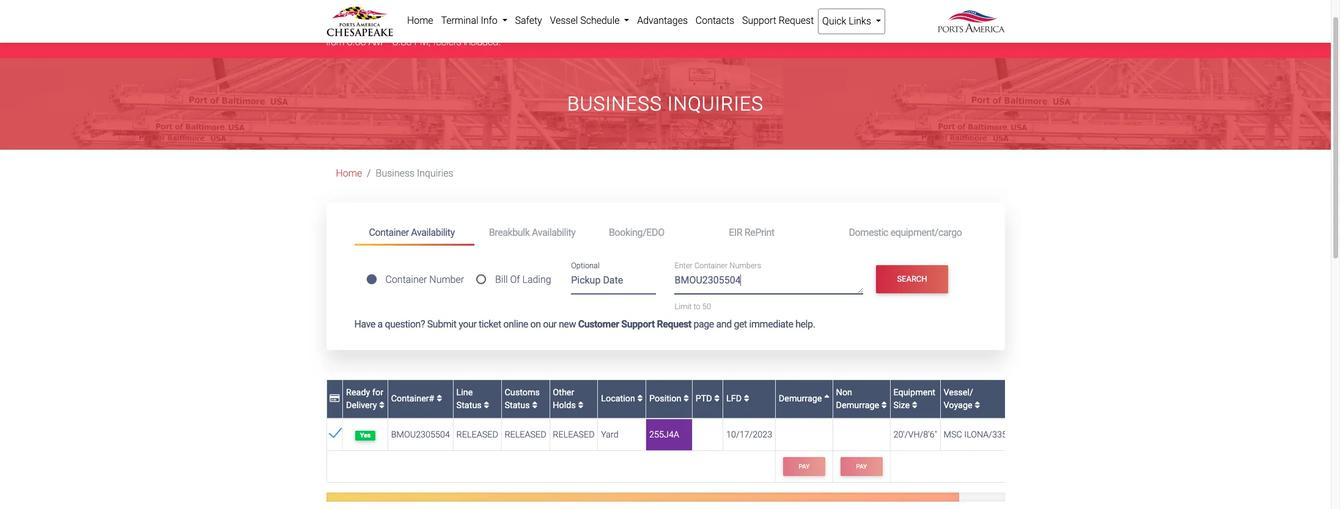 Task type: locate. For each thing, give the bounding box(es) containing it.
of
[[510, 274, 520, 286]]

ptd link
[[696, 394, 720, 405]]

sort image right holds
[[578, 401, 584, 410]]

1 horizontal spatial home
[[407, 15, 433, 26]]

reefers
[[434, 36, 461, 47]]

released
[[457, 430, 498, 440], [505, 430, 547, 440], [553, 430, 595, 440]]

request down limit
[[657, 319, 692, 330]]

4 sort image from the left
[[912, 401, 918, 410]]

2 availability from the left
[[532, 227, 576, 238]]

eir
[[729, 227, 743, 238]]

1 horizontal spatial released
[[505, 430, 547, 440]]

0 horizontal spatial availability
[[411, 227, 455, 238]]

1 vertical spatial business
[[376, 168, 415, 179]]

2 horizontal spatial released
[[553, 430, 595, 440]]

request left quick
[[779, 15, 814, 26]]

demurrage inside non demurrage
[[837, 401, 880, 411]]

0 horizontal spatial business
[[376, 168, 415, 179]]

1 horizontal spatial gate
[[786, 22, 804, 33]]

1 sort image from the left
[[532, 401, 538, 410]]

home
[[407, 15, 433, 26], [336, 168, 362, 179]]

status down customs
[[505, 401, 530, 411]]

0 vertical spatial request
[[779, 15, 814, 26]]

quick links link
[[818, 9, 886, 34]]

1 horizontal spatial the
[[670, 22, 685, 33]]

2 sort image from the left
[[578, 401, 584, 410]]

1 horizontal spatial will
[[806, 22, 818, 33]]

quick links
[[823, 15, 874, 27]]

0 horizontal spatial inquiries
[[417, 168, 454, 179]]

request
[[779, 15, 814, 26], [657, 319, 692, 330]]

gate right vail
[[786, 22, 804, 33]]

contacts link
[[692, 9, 739, 33]]

0 vertical spatial support
[[743, 15, 777, 26]]

vail
[[770, 22, 783, 33]]

container right enter at right
[[695, 261, 728, 271]]

5 sort image from the left
[[975, 401, 981, 410]]

0 horizontal spatial gate
[[710, 22, 728, 33]]

terminal
[[441, 15, 479, 26], [425, 22, 458, 33]]

0 horizontal spatial the
[[346, 22, 361, 33]]

sort image right voyage
[[975, 401, 981, 410]]

the up 6:00
[[346, 22, 361, 33]]

0 horizontal spatial status
[[457, 401, 482, 411]]

msc
[[944, 430, 963, 440]]

sort image down customs
[[532, 401, 538, 410]]

0 vertical spatial container
[[369, 227, 409, 238]]

2 vertical spatial container
[[386, 274, 427, 286]]

–
[[385, 36, 390, 47]]

status inside customs status
[[505, 401, 530, 411]]

status inside "line status"
[[457, 401, 482, 411]]

safety
[[515, 15, 542, 26]]

sort image
[[437, 395, 442, 404], [638, 395, 643, 404], [684, 395, 689, 404], [715, 395, 720, 404], [744, 395, 750, 404], [379, 401, 385, 410], [484, 401, 490, 410]]

and inside the seagirt marine terminal gates will be open on october 9th, columbus day. the main gate and new vail gate will process trucks from 6:00 am – 3:30 pm, reefers included.
[[731, 22, 746, 33]]

container left number on the bottom of the page
[[386, 274, 427, 286]]

sort image for size
[[912, 401, 918, 410]]

1 vertical spatial and
[[717, 319, 732, 330]]

container availability link
[[354, 222, 474, 246]]

the right day.
[[670, 22, 685, 33]]

released down "line status" at bottom
[[457, 430, 498, 440]]

business
[[568, 92, 662, 116], [376, 168, 415, 179]]

availability up the "container number"
[[411, 227, 455, 238]]

sort image left position
[[638, 395, 643, 404]]

1 horizontal spatial status
[[505, 401, 530, 411]]

breakbulk
[[489, 227, 530, 238]]

1 horizontal spatial request
[[779, 15, 814, 26]]

close image
[[996, 21, 1005, 36]]

new
[[559, 319, 576, 330]]

0 horizontal spatial demurrage
[[779, 394, 825, 405]]

0 horizontal spatial support
[[622, 319, 655, 330]]

on right open
[[537, 22, 548, 33]]

on left our
[[531, 319, 541, 330]]

0 vertical spatial home
[[407, 15, 433, 26]]

will
[[486, 22, 498, 33], [806, 22, 818, 33]]

2 status from the left
[[505, 401, 530, 411]]

home for the topmost home link
[[407, 15, 433, 26]]

inquiries
[[668, 92, 764, 116], [417, 168, 454, 179]]

gate
[[710, 22, 728, 33], [786, 22, 804, 33]]

the
[[346, 22, 361, 33], [670, 22, 685, 33]]

numbers
[[730, 261, 762, 271]]

location
[[601, 394, 638, 405]]

0 vertical spatial and
[[731, 22, 746, 33]]

1 horizontal spatial demurrage
[[837, 401, 880, 411]]

search
[[898, 275, 928, 284]]

from
[[326, 36, 344, 47]]

and left get
[[717, 319, 732, 330]]

will left "be"
[[486, 22, 498, 33]]

will left quick
[[806, 22, 818, 33]]

sort image for holds
[[578, 401, 584, 410]]

sort image
[[532, 401, 538, 410], [578, 401, 584, 410], [882, 401, 887, 410], [912, 401, 918, 410], [975, 401, 981, 410]]

sort image left customs status
[[484, 401, 490, 410]]

support right customer
[[622, 319, 655, 330]]

1 horizontal spatial business inquiries
[[568, 92, 764, 116]]

and left the new
[[731, 22, 746, 33]]

0 vertical spatial on
[[537, 22, 548, 33]]

0 vertical spatial home link
[[403, 9, 437, 33]]

sort image for ptd
[[715, 395, 720, 404]]

container up the "container number"
[[369, 227, 409, 238]]

0 horizontal spatial home
[[336, 168, 362, 179]]

1 vertical spatial home link
[[336, 168, 362, 179]]

our
[[543, 319, 557, 330]]

container# link
[[391, 394, 442, 405]]

domestic equipment/cargo
[[849, 227, 962, 238]]

open
[[514, 22, 535, 33]]

customer support request link
[[578, 319, 692, 330]]

1 vertical spatial home
[[336, 168, 362, 179]]

on inside the seagirt marine terminal gates will be open on october 9th, columbus day. the main gate and new vail gate will process trucks from 6:00 am – 3:30 pm, reefers included.
[[537, 22, 548, 33]]

0 horizontal spatial home link
[[336, 168, 362, 179]]

sort image left 'ptd'
[[684, 395, 689, 404]]

sort image for status
[[532, 401, 538, 410]]

availability right breakbulk
[[532, 227, 576, 238]]

new
[[749, 22, 767, 33]]

support right contacts
[[743, 15, 777, 26]]

home for the bottommost home link
[[336, 168, 362, 179]]

availability for breakbulk availability
[[532, 227, 576, 238]]

advantages
[[638, 15, 688, 26]]

0 horizontal spatial released
[[457, 430, 498, 440]]

quick
[[823, 15, 847, 27]]

2 released from the left
[[505, 430, 547, 440]]

search button
[[877, 265, 949, 294]]

sort image inside container# link
[[437, 395, 442, 404]]

process
[[821, 22, 854, 33]]

released down customs status
[[505, 430, 547, 440]]

sort image left size
[[882, 401, 887, 410]]

immediate
[[750, 319, 794, 330]]

1 horizontal spatial availability
[[532, 227, 576, 238]]

0 horizontal spatial business inquiries
[[376, 168, 454, 179]]

0 horizontal spatial request
[[657, 319, 692, 330]]

demurrage
[[779, 394, 825, 405], [837, 401, 880, 411]]

business inquiries
[[568, 92, 764, 116], [376, 168, 454, 179]]

on
[[537, 22, 548, 33], [531, 319, 541, 330]]

1 horizontal spatial home link
[[403, 9, 437, 33]]

1 vertical spatial business inquiries
[[376, 168, 454, 179]]

sort image inside position link
[[684, 395, 689, 404]]

holds
[[553, 401, 576, 411]]

1 horizontal spatial inquiries
[[668, 92, 764, 116]]

1 vertical spatial inquiries
[[417, 168, 454, 179]]

demurrage left non
[[779, 394, 825, 405]]

sort image down equipment
[[912, 401, 918, 410]]

sort image inside lfd link
[[744, 395, 750, 404]]

vessel schedule
[[550, 15, 622, 26]]

breakbulk availability link
[[474, 222, 595, 244]]

home link
[[403, 9, 437, 33], [336, 168, 362, 179]]

pm,
[[415, 36, 431, 47]]

1 vertical spatial container
[[695, 261, 728, 271]]

container inside container availability link
[[369, 227, 409, 238]]

availability for container availability
[[411, 227, 455, 238]]

terminal info
[[441, 15, 500, 26]]

sort image for location
[[638, 395, 643, 404]]

1 status from the left
[[457, 401, 482, 411]]

non
[[837, 388, 853, 398]]

support
[[743, 15, 777, 26], [622, 319, 655, 330]]

released down holds
[[553, 430, 595, 440]]

for
[[372, 388, 384, 398]]

sort image for voyage
[[975, 401, 981, 410]]

container
[[369, 227, 409, 238], [695, 261, 728, 271], [386, 274, 427, 286]]

1 horizontal spatial support
[[743, 15, 777, 26]]

position
[[650, 394, 684, 405]]

1 horizontal spatial business
[[568, 92, 662, 116]]

bill of lading
[[495, 274, 551, 286]]

reprint
[[745, 227, 775, 238]]

sort image inside location link
[[638, 395, 643, 404]]

status down line
[[457, 401, 482, 411]]

status for line
[[457, 401, 482, 411]]

demurrage down non
[[837, 401, 880, 411]]

0 horizontal spatial will
[[486, 22, 498, 33]]

sort image left lfd
[[715, 395, 720, 404]]

am
[[369, 36, 383, 47]]

customs
[[505, 388, 540, 398]]

20'/vh/8'6"
[[894, 430, 938, 440]]

sort image inside the "ptd" link
[[715, 395, 720, 404]]

booking/edo link
[[595, 222, 715, 244]]

sort image left line
[[437, 395, 442, 404]]

gate right main
[[710, 22, 728, 33]]

1 availability from the left
[[411, 227, 455, 238]]

and
[[731, 22, 746, 33], [717, 319, 732, 330]]

sort up image
[[825, 395, 830, 404]]

sort image up 10/17/2023 at right
[[744, 395, 750, 404]]

3 sort image from the left
[[882, 401, 887, 410]]

have a question? submit your ticket online on our new customer support request page and get immediate help.
[[354, 319, 816, 330]]



Task type: describe. For each thing, give the bounding box(es) containing it.
3:30
[[393, 36, 412, 47]]

the seagirt marine terminal gates will be open on october 9th, columbus day. the main gate and new vail gate will process trucks from 6:00 am – 3:30 pm, reefers included.
[[326, 22, 881, 47]]

container availability
[[369, 227, 455, 238]]

ready
[[346, 388, 370, 398]]

container number
[[386, 274, 464, 286]]

marine
[[395, 22, 422, 33]]

help.
[[796, 319, 816, 330]]

lfd link
[[727, 394, 750, 405]]

trucks
[[856, 22, 881, 33]]

terminal inside the seagirt marine terminal gates will be open on october 9th, columbus day. the main gate and new vail gate will process trucks from 6:00 am – 3:30 pm, reefers included.
[[425, 22, 458, 33]]

equipment
[[894, 388, 936, 398]]

yard
[[601, 430, 619, 440]]

1 the from the left
[[346, 22, 361, 33]]

get
[[734, 319, 747, 330]]

domestic
[[849, 227, 889, 238]]

booking/edo
[[609, 227, 665, 238]]

info
[[481, 15, 498, 26]]

seagirt
[[364, 22, 392, 33]]

50
[[703, 302, 711, 311]]

container for container number
[[386, 274, 427, 286]]

non demurrage
[[837, 388, 882, 411]]

a
[[378, 319, 383, 330]]

main
[[688, 22, 708, 33]]

the seagirt marine terminal gates will be open on october 9th, columbus day. the main gate and new vail gate will process trucks from 6:00 am – 3:30 pm, reefers included. alert
[[0, 11, 1332, 58]]

day.
[[649, 22, 667, 33]]

limit
[[675, 302, 692, 311]]

contacts
[[696, 15, 735, 26]]

number
[[430, 274, 464, 286]]

container for container availability
[[369, 227, 409, 238]]

1 vertical spatial support
[[622, 319, 655, 330]]

1 will from the left
[[486, 22, 498, 33]]

advantages link
[[634, 9, 692, 33]]

location link
[[601, 394, 643, 405]]

gates
[[461, 22, 483, 33]]

line status
[[457, 388, 484, 411]]

sort image for demurrage
[[882, 401, 887, 410]]

line
[[457, 388, 473, 398]]

customs status
[[505, 388, 540, 411]]

bmou2305504
[[391, 430, 450, 440]]

online
[[504, 319, 528, 330]]

sort image down for
[[379, 401, 385, 410]]

1 released from the left
[[457, 430, 498, 440]]

6:00
[[347, 36, 366, 47]]

2 will from the left
[[806, 22, 818, 33]]

1 vertical spatial request
[[657, 319, 692, 330]]

october
[[550, 22, 584, 33]]

0 vertical spatial inquiries
[[668, 92, 764, 116]]

eir reprint
[[729, 227, 775, 238]]

page
[[694, 319, 714, 330]]

question?
[[385, 319, 425, 330]]

other
[[553, 388, 575, 398]]

lfd
[[727, 394, 744, 405]]

terminal info link
[[437, 9, 511, 33]]

vessel/ voyage
[[944, 388, 975, 411]]

2 the from the left
[[670, 22, 685, 33]]

other holds
[[553, 388, 578, 411]]

the seagirt marine terminal gates will be open on october 9th, columbus day. the main gate and new vail gate will process trucks from 6:00 am – 3:30 pm, reefers included. link
[[326, 22, 881, 47]]

limit to 50
[[675, 302, 711, 311]]

size
[[894, 401, 910, 411]]

sort image for position
[[684, 395, 689, 404]]

eir reprint link
[[715, 222, 835, 244]]

support request
[[743, 15, 814, 26]]

support request link
[[739, 9, 818, 33]]

container#
[[391, 394, 437, 405]]

optional
[[571, 261, 600, 271]]

vessel schedule link
[[546, 9, 634, 33]]

bill
[[495, 274, 508, 286]]

msc ilona/335r
[[944, 430, 1013, 440]]

0 vertical spatial business inquiries
[[568, 92, 764, 116]]

ticket
[[479, 319, 501, 330]]

ready for delivery
[[346, 388, 384, 411]]

columbus
[[605, 22, 647, 33]]

bullhorn image
[[326, 21, 346, 34]]

your
[[459, 319, 477, 330]]

sort image for lfd
[[744, 395, 750, 404]]

schedule
[[581, 15, 620, 26]]

to
[[694, 302, 701, 311]]

delivery
[[346, 401, 377, 411]]

credit card image
[[330, 395, 340, 404]]

status for customs
[[505, 401, 530, 411]]

0 vertical spatial business
[[568, 92, 662, 116]]

position link
[[650, 394, 689, 405]]

voyage
[[944, 401, 973, 411]]

vessel/
[[944, 388, 974, 398]]

9th,
[[586, 22, 602, 33]]

lading
[[523, 274, 551, 286]]

ilona/335r
[[965, 430, 1013, 440]]

Optional text field
[[571, 270, 657, 295]]

vessel
[[550, 15, 578, 26]]

equipment size
[[894, 388, 936, 411]]

submit
[[427, 319, 457, 330]]

breakbulk availability
[[489, 227, 576, 238]]

yes
[[360, 432, 371, 440]]

1 vertical spatial on
[[531, 319, 541, 330]]

3 released from the left
[[553, 430, 595, 440]]

10/17/2023
[[727, 430, 773, 440]]

2 gate from the left
[[786, 22, 804, 33]]

sort image for container#
[[437, 395, 442, 404]]

1 gate from the left
[[710, 22, 728, 33]]

have
[[354, 319, 376, 330]]

enter
[[675, 261, 693, 271]]

enter container numbers
[[675, 261, 762, 271]]

Enter Container Numbers text field
[[675, 273, 864, 294]]



Task type: vqa. For each thing, say whether or not it's contained in the screenshot.
Numbers
yes



